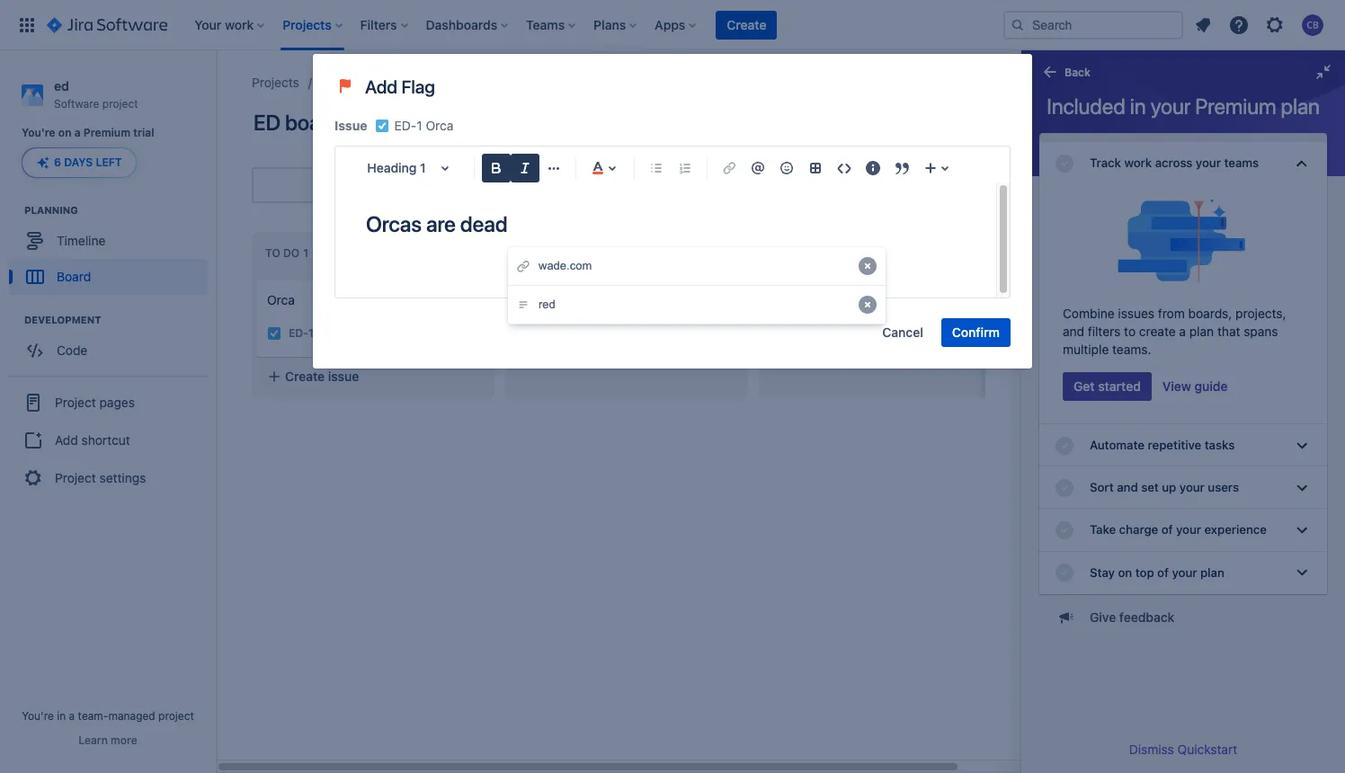 Task type: locate. For each thing, give the bounding box(es) containing it.
0 horizontal spatial in
[[57, 709, 66, 723]]

1 inside popup button
[[420, 160, 426, 175]]

0 horizontal spatial add
[[55, 432, 78, 448]]

a inside combine issues from boards, projects, and filters to create a plan that spans multiple teams.
[[1179, 324, 1186, 339]]

add flag dialog
[[313, 54, 1032, 369]]

create column image
[[1016, 236, 1038, 257]]

1 vertical spatial 1
[[420, 160, 426, 175]]

1 horizontal spatial create
[[727, 17, 767, 32]]

spans
[[1244, 324, 1278, 339]]

1 vertical spatial you're
[[22, 709, 54, 723]]

a
[[74, 126, 81, 140], [1179, 324, 1186, 339], [69, 709, 75, 723]]

in for included
[[1130, 94, 1146, 119]]

create button
[[716, 10, 777, 39]]

project up trial
[[102, 97, 138, 110]]

0 horizontal spatial ed-
[[289, 327, 308, 340]]

project pages
[[55, 395, 135, 410]]

progress bar
[[1040, 133, 1327, 142]]

invite button
[[414, 169, 500, 201]]

1 vertical spatial in
[[57, 709, 66, 723]]

track
[[1090, 156, 1121, 170]]

0 horizontal spatial premium
[[83, 126, 130, 140]]

clear text image
[[857, 294, 879, 315]]

projects,
[[1236, 306, 1286, 321]]

1 horizontal spatial in
[[1130, 94, 1146, 119]]

board link
[[9, 259, 207, 295]]

dead
[[460, 211, 507, 236]]

premium
[[1195, 94, 1276, 119], [83, 126, 130, 140]]

timeline
[[57, 233, 106, 248]]

are
[[426, 211, 456, 236]]

your inside 'track work across your teams' 'dropdown button'
[[1196, 156, 1221, 170]]

1 horizontal spatial add
[[365, 76, 397, 97]]

work
[[1124, 156, 1152, 170]]

add
[[365, 76, 397, 97], [55, 432, 78, 448]]

create for create
[[727, 17, 767, 32]]

ed inside ed software project
[[54, 78, 69, 94]]

0 vertical spatial premium
[[1195, 94, 1276, 119]]

board
[[57, 269, 91, 284]]

pages
[[99, 395, 135, 410]]

quote image
[[891, 157, 913, 179]]

1 vertical spatial plan
[[1189, 324, 1214, 339]]

orca
[[426, 118, 454, 133], [267, 292, 295, 308]]

issues
[[1118, 306, 1155, 321]]

ed up board
[[321, 75, 335, 90]]

ed- right task icon on the top left
[[289, 327, 308, 340]]

your up across
[[1151, 94, 1191, 119]]

2 vertical spatial 1
[[308, 327, 314, 340]]

 image
[[335, 76, 365, 97]]

1 horizontal spatial ed-
[[394, 118, 417, 133]]

project settings
[[55, 470, 146, 486]]

1 vertical spatial orca
[[267, 292, 295, 308]]

cancel button
[[872, 318, 934, 347]]

in right included
[[1130, 94, 1146, 119]]

1 vertical spatial a
[[1179, 324, 1186, 339]]

0 horizontal spatial project
[[102, 97, 138, 110]]

project up add shortcut
[[55, 395, 96, 410]]

1 right heading
[[420, 160, 426, 175]]

planning
[[24, 204, 78, 216]]

included
[[1047, 94, 1126, 119]]

you're on a premium trial
[[22, 126, 154, 140]]

jira software image
[[47, 14, 167, 36], [47, 14, 167, 36]]

started
[[1098, 379, 1141, 394]]

create inside button
[[727, 17, 767, 32]]

project down add shortcut
[[55, 470, 96, 486]]

1 horizontal spatial premium
[[1195, 94, 1276, 119]]

1 vertical spatial add
[[55, 432, 78, 448]]

1 vertical spatial premium
[[83, 126, 130, 140]]

in left team-
[[57, 709, 66, 723]]

a down from
[[1179, 324, 1186, 339]]

0 horizontal spatial plan
[[1189, 324, 1214, 339]]

premium up teams
[[1195, 94, 1276, 119]]

from
[[1158, 306, 1185, 321]]

info panel image
[[862, 157, 884, 179]]

projects
[[252, 75, 299, 90]]

get
[[1074, 379, 1095, 394]]

included in your premium plan
[[1047, 94, 1320, 119]]

mention image
[[747, 157, 769, 179]]

0 horizontal spatial orca
[[267, 292, 295, 308]]

a left team-
[[69, 709, 75, 723]]

filters
[[1088, 324, 1121, 339]]

0 horizontal spatial ed
[[54, 78, 69, 94]]

a right on
[[74, 126, 81, 140]]

1 for ed-1
[[308, 327, 314, 340]]

ed-
[[394, 118, 417, 133], [289, 327, 308, 340]]

1 horizontal spatial plan
[[1281, 94, 1320, 119]]

settings
[[99, 470, 146, 486]]

team-
[[78, 709, 108, 723]]

and
[[1063, 324, 1085, 339]]

progress
[[533, 247, 592, 260]]

development group
[[9, 313, 215, 374]]

0 vertical spatial 1
[[417, 118, 422, 133]]

1 horizontal spatial your
[[1196, 156, 1221, 170]]

ed up the software
[[54, 78, 69, 94]]

premium left trial
[[83, 126, 130, 140]]

add inside dialog
[[365, 76, 397, 97]]

ed-1
[[289, 327, 314, 340]]

ed- inside "add flag" dialog
[[394, 118, 417, 133]]

1 horizontal spatial ed
[[321, 75, 335, 90]]

1 vertical spatial project
[[55, 470, 96, 486]]

heading 1 button
[[353, 148, 467, 188]]

issue
[[328, 369, 359, 384]]

0 vertical spatial create
[[727, 17, 767, 32]]

add left shortcut at the left of the page
[[55, 432, 78, 448]]

plan
[[1281, 94, 1320, 119], [1189, 324, 1214, 339]]

1 horizontal spatial orca
[[426, 118, 454, 133]]

project
[[102, 97, 138, 110], [158, 709, 194, 723]]

you're in a team-managed project
[[22, 709, 194, 723]]

add inside button
[[55, 432, 78, 448]]

plan down boards,
[[1189, 324, 1214, 339]]

0 vertical spatial orca
[[426, 118, 454, 133]]

orca down the flag
[[426, 118, 454, 133]]

project for project settings
[[55, 470, 96, 486]]

0 vertical spatial you're
[[22, 126, 55, 140]]

your
[[1151, 94, 1191, 119], [1196, 156, 1221, 170]]

orca up task icon on the top left
[[267, 292, 295, 308]]

0 vertical spatial in
[[1130, 94, 1146, 119]]

to do element
[[265, 247, 312, 260]]

you're left team-
[[22, 709, 54, 723]]

project
[[55, 395, 96, 410], [55, 470, 96, 486]]

ed software project
[[54, 78, 138, 110]]

your left teams
[[1196, 156, 1221, 170]]

add for add shortcut
[[55, 432, 78, 448]]

back
[[1065, 66, 1091, 79]]

heading 1
[[367, 160, 426, 175]]

project right managed
[[158, 709, 194, 723]]

1 right task image
[[417, 118, 422, 133]]

orca inside "add flag" dialog
[[426, 118, 454, 133]]

ed
[[321, 75, 335, 90], [54, 78, 69, 94]]

1 vertical spatial your
[[1196, 156, 1221, 170]]

confirm button
[[941, 318, 1011, 347]]

ed for ed software project
[[54, 78, 69, 94]]

2 vertical spatial a
[[69, 709, 75, 723]]

ed
[[254, 110, 281, 135]]

0 vertical spatial a
[[74, 126, 81, 140]]

0 vertical spatial project
[[102, 97, 138, 110]]

create
[[727, 17, 767, 32], [285, 369, 325, 384]]

0 vertical spatial your
[[1151, 94, 1191, 119]]

managed
[[108, 709, 155, 723]]

in progress
[[519, 247, 592, 260]]

0 horizontal spatial create
[[285, 369, 325, 384]]

1 horizontal spatial project
[[158, 709, 194, 723]]

2 you're from the top
[[22, 709, 54, 723]]

0 vertical spatial project
[[55, 395, 96, 410]]

1 project from the top
[[55, 395, 96, 410]]

create
[[1139, 324, 1176, 339]]

1 right task icon on the top left
[[308, 327, 314, 340]]

project for project pages
[[55, 395, 96, 410]]

0 vertical spatial ed-
[[394, 118, 417, 133]]

1 vertical spatial ed-
[[289, 327, 308, 340]]

create inside button
[[285, 369, 325, 384]]

do
[[283, 247, 300, 260]]

learn more button
[[79, 734, 137, 748]]

you're
[[22, 126, 55, 140], [22, 709, 54, 723]]

you're left on
[[22, 126, 55, 140]]

development
[[24, 314, 101, 326]]

project pages link
[[7, 383, 209, 423]]

0 vertical spatial add
[[365, 76, 397, 97]]

1 you're from the top
[[22, 126, 55, 140]]

task image
[[267, 326, 281, 341]]

1 vertical spatial create
[[285, 369, 325, 384]]

view guide link
[[1161, 372, 1230, 401]]

0 vertical spatial plan
[[1281, 94, 1320, 119]]

shortcut
[[81, 432, 130, 448]]

1 vertical spatial project
[[158, 709, 194, 723]]

1
[[417, 118, 422, 133], [420, 160, 426, 175], [308, 327, 314, 340]]

plan down minimize icon
[[1281, 94, 1320, 119]]

to
[[265, 247, 280, 260]]

clear link image
[[857, 255, 879, 277]]

by
[[784, 179, 797, 191]]

add for add flag
[[365, 76, 397, 97]]

add left the flag
[[365, 76, 397, 97]]

2 project from the top
[[55, 470, 96, 486]]

group
[[7, 376, 209, 504]]

ed- down the add flag on the top of the page
[[394, 118, 417, 133]]



Task type: describe. For each thing, give the bounding box(es) containing it.
teams.
[[1112, 342, 1152, 357]]

create banner
[[0, 0, 1345, 50]]

ed- for ed-1 orca
[[394, 118, 417, 133]]

learn
[[79, 734, 108, 747]]

give
[[1090, 610, 1116, 625]]

timeline link
[[9, 223, 207, 259]]

view
[[1163, 379, 1191, 394]]

invite
[[451, 178, 484, 193]]

dismiss quickstart link
[[1129, 742, 1238, 757]]

combine issues from boards, projects, and filters to create a plan that spans multiple teams.
[[1063, 306, 1286, 357]]

primary element
[[11, 0, 1004, 50]]

insights button
[[892, 171, 986, 200]]

project inside ed software project
[[102, 97, 138, 110]]

confirm
[[952, 325, 1000, 340]]

get started button
[[1063, 372, 1152, 401]]

insights
[[928, 177, 975, 192]]

planning group
[[9, 204, 215, 301]]

track work across your teams
[[1090, 156, 1259, 170]]

ed-1 link
[[289, 326, 314, 341]]

premium for plan
[[1195, 94, 1276, 119]]

issue
[[335, 118, 367, 133]]

on
[[58, 126, 72, 140]]

italic ⌘i image
[[514, 157, 536, 179]]

create issue button
[[256, 360, 490, 393]]

cj baylor image
[[374, 171, 403, 200]]

a for you're in a team-managed project
[[69, 709, 75, 723]]

task image
[[375, 119, 394, 133]]

in
[[519, 247, 530, 260]]

1 for heading 1
[[420, 160, 426, 175]]

create issue
[[285, 369, 359, 384]]

code link
[[9, 333, 207, 369]]

code
[[57, 343, 87, 358]]

combine
[[1063, 306, 1115, 321]]

ed board
[[254, 110, 340, 135]]

feedback
[[1119, 610, 1175, 625]]

add flag
[[365, 76, 435, 97]]

guide
[[1195, 379, 1228, 394]]

Optional: Let your team know why this issue has been flagged - Main content area, start typing to enter text. text field
[[366, 211, 966, 269]]

track work across your teams button
[[1040, 142, 1327, 185]]

give feedback button
[[1045, 603, 1327, 632]]

to do
[[265, 247, 300, 260]]

search image
[[1011, 18, 1025, 32]]

emoji image
[[776, 157, 798, 179]]

bold ⌘b image
[[486, 157, 507, 179]]

boards,
[[1188, 306, 1232, 321]]

link address image
[[515, 255, 531, 277]]

1 for ed-1 orca
[[417, 118, 422, 133]]

cancel
[[883, 325, 923, 340]]

orcas are dead
[[366, 211, 507, 236]]

create for create issue
[[285, 369, 325, 384]]

Search this board text field
[[254, 169, 336, 201]]

teams
[[1224, 156, 1259, 170]]

done element
[[772, 247, 803, 260]]

insights image
[[902, 174, 924, 196]]

code snippet image
[[834, 157, 855, 179]]

in for you're
[[57, 709, 66, 723]]

group
[[746, 179, 782, 191]]

that
[[1218, 324, 1240, 339]]

add people image
[[419, 174, 441, 196]]

heading
[[367, 160, 417, 175]]

add shortcut button
[[7, 423, 209, 459]]

0 horizontal spatial your
[[1151, 94, 1191, 119]]

Paste or search for link text field
[[539, 257, 857, 275]]

across
[[1155, 156, 1193, 170]]

dismiss
[[1129, 742, 1174, 757]]

table image
[[805, 157, 826, 179]]

view guide
[[1163, 379, 1228, 394]]

learn more
[[79, 734, 137, 747]]

premium for trial
[[83, 126, 130, 140]]

quickstart
[[1178, 742, 1238, 757]]

to
[[1124, 324, 1136, 339]]

more
[[111, 734, 137, 747]]

group containing project pages
[[7, 376, 209, 504]]

go back image
[[1040, 61, 1061, 83]]

give feedback
[[1090, 610, 1175, 625]]

Search field
[[1004, 10, 1183, 39]]

Link label text field
[[539, 296, 857, 314]]

minimize image
[[1313, 61, 1334, 83]]

ed for ed
[[321, 75, 335, 90]]

ed link
[[321, 72, 335, 94]]

orcas
[[366, 211, 422, 236]]

trial
[[133, 126, 154, 140]]

group by
[[746, 179, 797, 191]]

ed- for ed-1
[[289, 327, 308, 340]]

more formatting image
[[543, 157, 565, 179]]

board
[[285, 110, 340, 135]]

checked image
[[1054, 153, 1075, 174]]

done
[[772, 247, 803, 260]]

a for you're on a premium trial
[[74, 126, 81, 140]]

multiple
[[1063, 342, 1109, 357]]

dismiss quickstart
[[1129, 742, 1238, 757]]

software
[[54, 97, 99, 110]]

selected issues element
[[335, 117, 375, 138]]

project settings link
[[7, 459, 209, 498]]

add shortcut
[[55, 432, 130, 448]]

you're for you're in a team-managed project
[[22, 709, 54, 723]]

back button
[[1029, 58, 1102, 86]]

you're for you're on a premium trial
[[22, 126, 55, 140]]

plan inside combine issues from boards, projects, and filters to create a plan that spans multiple teams.
[[1189, 324, 1214, 339]]

projects link
[[252, 72, 299, 94]]

text to display image
[[515, 294, 531, 316]]



Task type: vqa. For each thing, say whether or not it's contained in the screenshot.
template to the bottom
no



